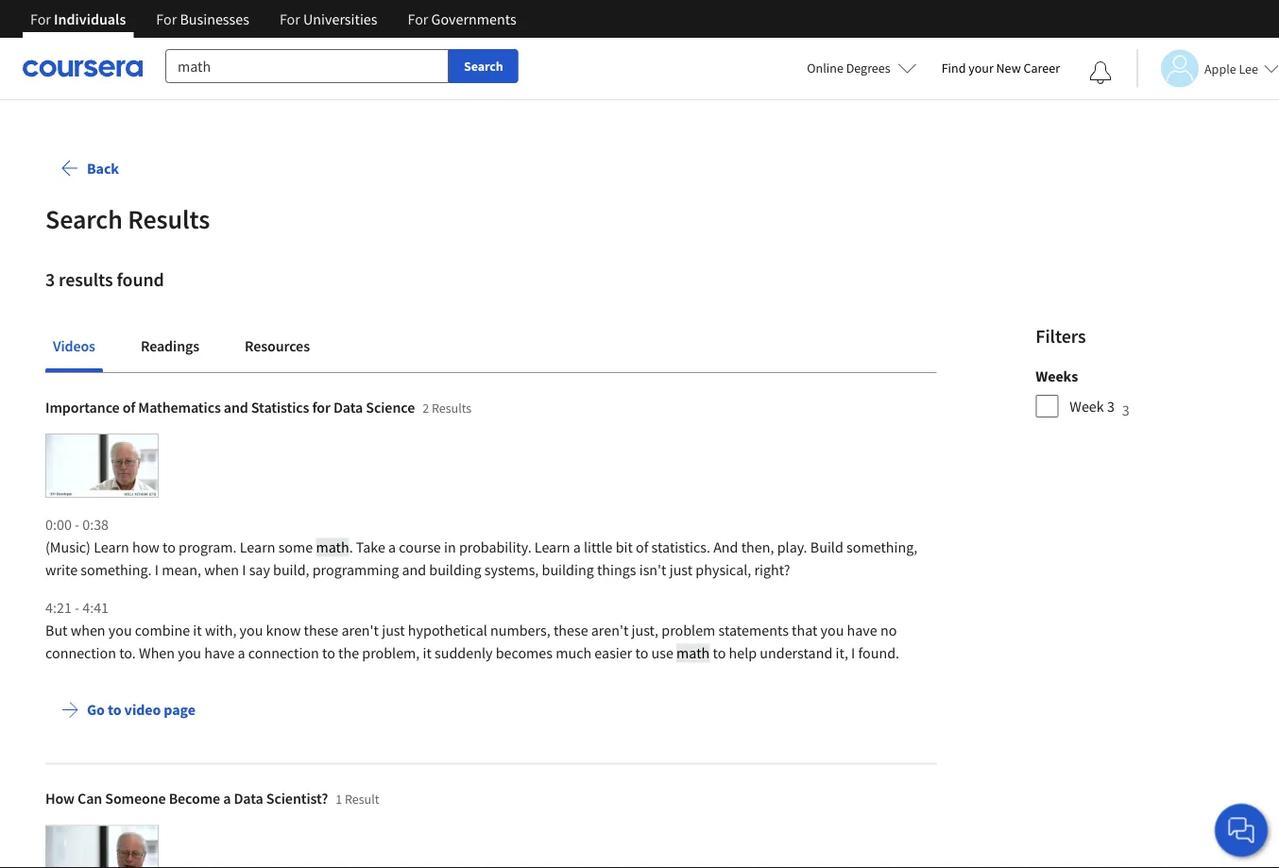 Task type: describe. For each thing, give the bounding box(es) containing it.
search for search results
[[45, 203, 123, 236]]

for governments
[[408, 9, 517, 28]]

but
[[45, 621, 68, 640]]

something,
[[847, 538, 918, 557]]

to left "use"
[[635, 644, 649, 663]]

how can someone become a data scientist? 1 result
[[45, 789, 379, 808]]

1 horizontal spatial 3
[[1107, 397, 1115, 416]]

for for universities
[[280, 9, 300, 28]]

for for individuals
[[30, 9, 51, 28]]

page
[[164, 701, 195, 720]]

physical,
[[696, 561, 751, 579]]

and
[[714, 538, 738, 557]]

2 connection from the left
[[248, 644, 319, 663]]

2
[[423, 399, 429, 416]]

- for 0:38
[[75, 515, 79, 534]]

your
[[969, 60, 994, 77]]

governments
[[431, 9, 517, 28]]

write
[[45, 561, 78, 579]]

importance
[[45, 398, 120, 417]]

universities
[[303, 9, 377, 28]]

mean,
[[162, 561, 201, 579]]

2 these from the left
[[554, 621, 588, 640]]

easier
[[595, 644, 632, 663]]

a right become in the bottom left of the page
[[223, 789, 231, 808]]

1 connection from the left
[[45, 644, 116, 663]]

4:21
[[45, 599, 72, 617]]

say
[[249, 561, 270, 579]]

much
[[556, 644, 592, 663]]

readings button
[[133, 323, 207, 369]]

combine
[[135, 621, 190, 640]]

- for 4:41
[[75, 599, 79, 617]]

4:21 - 4:41 link
[[45, 597, 109, 619]]

week 3
[[1070, 397, 1115, 416]]

4:41
[[82, 599, 109, 617]]

resources button
[[237, 323, 317, 369]]

importance of mathematics and statistics for data science 2 results
[[45, 398, 472, 417]]

some
[[278, 538, 313, 557]]

in
[[444, 538, 456, 557]]

back button
[[45, 146, 134, 191]]

build,
[[273, 561, 309, 579]]

for for governments
[[408, 9, 428, 28]]

become
[[169, 789, 220, 808]]

of inside . take a course in probability. learn a little bit of statistics. and then, play. build something, write something. i mean, when i say build, programming and building systems, building things isn't just physical, right?
[[636, 538, 649, 557]]

find your new career link
[[932, 57, 1070, 80]]

online
[[807, 60, 844, 77]]

to left help
[[713, 644, 726, 663]]

go to video page
[[87, 701, 195, 720]]

search button
[[449, 49, 518, 83]]

online degrees button
[[792, 47, 932, 89]]

statistics.
[[652, 538, 711, 557]]

to.
[[119, 644, 136, 663]]

problem,
[[362, 644, 420, 663]]

you up to.
[[108, 621, 132, 640]]

a right the take
[[388, 538, 396, 557]]

know
[[266, 621, 301, 640]]

math to help understand it, i found.
[[677, 644, 900, 663]]

but when you combine it with, you know these aren't just hypothetical numbers, these aren't just, problem statements that you have no connection to. when you have a connection to the problem, it suddenly becomes much easier to use
[[45, 621, 897, 663]]

go
[[87, 701, 105, 720]]

apple lee button
[[1137, 50, 1279, 87]]

results inside importance of mathematics and statistics for data science 2 results
[[432, 399, 472, 416]]

videos button
[[45, 323, 103, 369]]

filters
[[1036, 325, 1086, 348]]

things
[[597, 561, 636, 579]]

understand
[[760, 644, 833, 663]]

take
[[356, 538, 385, 557]]

(music)
[[45, 538, 91, 557]]

with,
[[205, 621, 237, 640]]

career
[[1024, 60, 1060, 77]]

to right how on the left of page
[[163, 538, 176, 557]]

0 vertical spatial it
[[193, 621, 202, 640]]

becomes
[[496, 644, 553, 663]]

found.
[[858, 644, 900, 663]]

when
[[139, 644, 175, 663]]

1 horizontal spatial math
[[677, 644, 710, 663]]

Search in course text field
[[165, 49, 449, 83]]

3 for 3
[[1122, 401, 1130, 420]]

results
[[59, 268, 113, 292]]

.
[[349, 538, 353, 557]]

you right with,
[[240, 621, 263, 640]]

0 horizontal spatial have
[[204, 644, 235, 663]]

it,
[[836, 644, 848, 663]]

online degrees
[[807, 60, 891, 77]]

videos
[[53, 336, 95, 355]]

suddenly
[[435, 644, 493, 663]]

statistics
[[251, 398, 309, 417]]

3 for 3 results found
[[45, 268, 55, 292]]

then,
[[741, 538, 774, 557]]

0:00
[[45, 515, 72, 534]]

(music) learn how to program. learn some math
[[45, 538, 349, 557]]

0 vertical spatial and
[[224, 398, 248, 417]]

for universities
[[280, 9, 377, 28]]

mathematics
[[138, 398, 221, 417]]

something.
[[81, 561, 152, 579]]

chat with us image
[[1226, 815, 1257, 846]]

learn inside . take a course in probability. learn a little bit of statistics. and then, play. build something, write something. i mean, when i say build, programming and building systems, building things isn't just physical, right?
[[535, 538, 570, 557]]



Task type: vqa. For each thing, say whether or not it's contained in the screenshot.
Your
yes



Task type: locate. For each thing, give the bounding box(es) containing it.
businesses
[[180, 9, 249, 28]]

1 horizontal spatial building
[[542, 561, 594, 579]]

1 vertical spatial search
[[45, 203, 123, 236]]

data
[[334, 398, 363, 417], [234, 789, 263, 808]]

it down hypothetical
[[423, 644, 432, 663]]

tab list containing videos
[[45, 323, 937, 372]]

math down "problem"
[[677, 644, 710, 663]]

0 horizontal spatial learn
[[94, 538, 129, 557]]

it left with,
[[193, 621, 202, 640]]

0 vertical spatial math
[[316, 538, 349, 557]]

connection down the but at bottom left
[[45, 644, 116, 663]]

0 horizontal spatial search
[[45, 203, 123, 236]]

math up programming
[[316, 538, 349, 557]]

aren't up easier
[[591, 621, 629, 640]]

when inside the but when you combine it with, you know these aren't just hypothetical numbers, these aren't just, problem statements that you have no connection to. when you have a connection to the problem, it suddenly becomes much easier to use
[[71, 621, 105, 640]]

1 vertical spatial -
[[75, 599, 79, 617]]

systems,
[[484, 561, 539, 579]]

no
[[881, 621, 897, 640]]

these up the
[[304, 621, 339, 640]]

search down governments at left top
[[464, 58, 503, 75]]

resources
[[245, 336, 310, 355]]

1 horizontal spatial just
[[670, 561, 693, 579]]

a right the when in the left bottom of the page
[[238, 644, 245, 663]]

learn up something.
[[94, 538, 129, 557]]

found
[[117, 268, 164, 292]]

the
[[338, 644, 359, 663]]

you up it, at the right bottom of page
[[821, 621, 844, 640]]

just,
[[632, 621, 659, 640]]

i left say
[[242, 561, 246, 579]]

- inside 'link'
[[75, 515, 79, 534]]

search inside button
[[464, 58, 503, 75]]

i right it, at the right bottom of page
[[851, 644, 855, 663]]

building down little
[[542, 561, 594, 579]]

2 horizontal spatial learn
[[535, 538, 570, 557]]

to
[[163, 538, 176, 557], [322, 644, 335, 663], [635, 644, 649, 663], [713, 644, 726, 663], [108, 701, 121, 720]]

aren't
[[342, 621, 379, 640], [591, 621, 629, 640]]

for left governments at left top
[[408, 9, 428, 28]]

0:38
[[82, 515, 109, 534]]

0 vertical spatial have
[[847, 621, 878, 640]]

1 building from the left
[[429, 561, 481, 579]]

a inside the but when you combine it with, you know these aren't just hypothetical numbers, these aren't just, problem statements that you have no connection to. when you have a connection to the problem, it suddenly becomes much easier to use
[[238, 644, 245, 663]]

3 for from the left
[[280, 9, 300, 28]]

0 horizontal spatial data
[[234, 789, 263, 808]]

0 vertical spatial -
[[75, 515, 79, 534]]

1 vertical spatial it
[[423, 644, 432, 663]]

of right importance
[[123, 398, 135, 417]]

for left "businesses" on the left of page
[[156, 9, 177, 28]]

degrees
[[846, 60, 891, 77]]

1 vertical spatial have
[[204, 644, 235, 663]]

0 vertical spatial just
[[670, 561, 693, 579]]

science
[[366, 398, 415, 417]]

these up much
[[554, 621, 588, 640]]

2 for from the left
[[156, 9, 177, 28]]

right?
[[755, 561, 790, 579]]

2 horizontal spatial 3
[[1122, 401, 1130, 420]]

1 horizontal spatial connection
[[248, 644, 319, 663]]

for individuals
[[30, 9, 126, 28]]

0 horizontal spatial of
[[123, 398, 135, 417]]

1 horizontal spatial of
[[636, 538, 649, 557]]

you
[[108, 621, 132, 640], [240, 621, 263, 640], [821, 621, 844, 640], [178, 644, 201, 663]]

for left individuals
[[30, 9, 51, 28]]

0 horizontal spatial connection
[[45, 644, 116, 663]]

just down statistics.
[[670, 561, 693, 579]]

when down program.
[[204, 561, 239, 579]]

1 horizontal spatial have
[[847, 621, 878, 640]]

1 horizontal spatial data
[[334, 398, 363, 417]]

0 horizontal spatial i
[[155, 561, 159, 579]]

0 horizontal spatial aren't
[[342, 621, 379, 640]]

1 horizontal spatial aren't
[[591, 621, 629, 640]]

and left 'statistics'
[[224, 398, 248, 417]]

results right 2
[[432, 399, 472, 416]]

play.
[[777, 538, 808, 557]]

0 horizontal spatial 3
[[45, 268, 55, 292]]

search down back button
[[45, 203, 123, 236]]

have
[[847, 621, 878, 640], [204, 644, 235, 663]]

2 aren't from the left
[[591, 621, 629, 640]]

building
[[429, 561, 481, 579], [542, 561, 594, 579]]

for
[[30, 9, 51, 28], [156, 9, 177, 28], [280, 9, 300, 28], [408, 9, 428, 28]]

how can someone become a data scientist? image
[[45, 825, 159, 868]]

build
[[811, 538, 844, 557]]

1 horizontal spatial search
[[464, 58, 503, 75]]

how
[[132, 538, 160, 557]]

3
[[45, 268, 55, 292], [1107, 397, 1115, 416], [1122, 401, 1130, 420]]

2 learn from the left
[[240, 538, 275, 557]]

learn
[[94, 538, 129, 557], [240, 538, 275, 557], [535, 538, 570, 557]]

1 vertical spatial of
[[636, 538, 649, 557]]

coursera image
[[23, 53, 143, 83]]

0 vertical spatial search
[[464, 58, 503, 75]]

aren't up the
[[342, 621, 379, 640]]

0 horizontal spatial these
[[304, 621, 339, 640]]

find
[[942, 60, 966, 77]]

0 horizontal spatial when
[[71, 621, 105, 640]]

- left the 0:38
[[75, 515, 79, 534]]

to left the
[[322, 644, 335, 663]]

when inside . take a course in probability. learn a little bit of statistics. and then, play. build something, write something. i mean, when i say build, programming and building systems, building things isn't just physical, right?
[[204, 561, 239, 579]]

for
[[312, 398, 331, 417]]

search for search
[[464, 58, 503, 75]]

and inside . take a course in probability. learn a little bit of statistics. and then, play. build something, write something. i mean, when i say build, programming and building systems, building things isn't just physical, right?
[[402, 561, 426, 579]]

week
[[1070, 397, 1104, 416]]

0 horizontal spatial results
[[128, 203, 210, 236]]

0:00 - 0:38 link
[[45, 513, 109, 536]]

hypothetical
[[408, 621, 487, 640]]

that
[[792, 621, 818, 640]]

to right go on the left bottom of page
[[108, 701, 121, 720]]

of
[[123, 398, 135, 417], [636, 538, 649, 557]]

i left mean,
[[155, 561, 159, 579]]

lee
[[1239, 60, 1259, 77]]

1 vertical spatial data
[[234, 789, 263, 808]]

3 left results on the top
[[45, 268, 55, 292]]

for up search in course text field
[[280, 9, 300, 28]]

0 vertical spatial results
[[128, 203, 210, 236]]

1 horizontal spatial these
[[554, 621, 588, 640]]

0 horizontal spatial and
[[224, 398, 248, 417]]

importance of mathematics and statistics for data science image
[[45, 434, 159, 498]]

3 right week
[[1107, 397, 1115, 416]]

0 vertical spatial of
[[123, 398, 135, 417]]

go to video page button
[[45, 687, 211, 733]]

little
[[584, 538, 613, 557]]

0:00 - 0:38
[[45, 515, 109, 534]]

just inside the but when you combine it with, you know these aren't just hypothetical numbers, these aren't just, problem statements that you have no connection to. when you have a connection to the problem, it suddenly becomes much easier to use
[[382, 621, 405, 640]]

1 - from the top
[[75, 515, 79, 534]]

to inside 'button'
[[108, 701, 121, 720]]

result
[[345, 791, 379, 808]]

1
[[336, 791, 342, 808]]

results up found
[[128, 203, 210, 236]]

learn up say
[[240, 538, 275, 557]]

3 right week 3
[[1122, 401, 1130, 420]]

video
[[124, 701, 161, 720]]

probability.
[[459, 538, 532, 557]]

can
[[78, 789, 102, 808]]

0 horizontal spatial math
[[316, 538, 349, 557]]

readings
[[141, 336, 199, 355]]

just
[[670, 561, 693, 579], [382, 621, 405, 640]]

2 horizontal spatial i
[[851, 644, 855, 663]]

just up the problem,
[[382, 621, 405, 640]]

back
[[87, 159, 119, 178]]

isn't
[[639, 561, 667, 579]]

program.
[[179, 538, 237, 557]]

1 vertical spatial math
[[677, 644, 710, 663]]

data left scientist?
[[234, 789, 263, 808]]

and down course on the left bottom
[[402, 561, 426, 579]]

1 horizontal spatial i
[[242, 561, 246, 579]]

1 vertical spatial just
[[382, 621, 405, 640]]

of right bit
[[636, 538, 649, 557]]

results
[[128, 203, 210, 236], [432, 399, 472, 416]]

apple
[[1205, 60, 1237, 77]]

bit
[[616, 538, 633, 557]]

connection down know
[[248, 644, 319, 663]]

search results
[[45, 203, 210, 236]]

2 - from the top
[[75, 599, 79, 617]]

how
[[45, 789, 75, 808]]

scientist?
[[266, 789, 328, 808]]

1 vertical spatial results
[[432, 399, 472, 416]]

1 horizontal spatial and
[[402, 561, 426, 579]]

apple lee
[[1205, 60, 1259, 77]]

banner navigation
[[15, 0, 532, 38]]

0 horizontal spatial it
[[193, 621, 202, 640]]

a
[[388, 538, 396, 557], [573, 538, 581, 557], [238, 644, 245, 663], [223, 789, 231, 808]]

1 horizontal spatial results
[[432, 399, 472, 416]]

0 vertical spatial data
[[334, 398, 363, 417]]

1 horizontal spatial when
[[204, 561, 239, 579]]

weeks
[[1036, 367, 1078, 386]]

data right the for
[[334, 398, 363, 417]]

1 for from the left
[[30, 9, 51, 28]]

1 vertical spatial when
[[71, 621, 105, 640]]

1 horizontal spatial it
[[423, 644, 432, 663]]

0 vertical spatial when
[[204, 561, 239, 579]]

numbers,
[[490, 621, 551, 640]]

1 vertical spatial and
[[402, 561, 426, 579]]

0 horizontal spatial building
[[429, 561, 481, 579]]

1 these from the left
[[304, 621, 339, 640]]

i
[[155, 561, 159, 579], [242, 561, 246, 579], [851, 644, 855, 663]]

4 for from the left
[[408, 9, 428, 28]]

when down 4:41
[[71, 621, 105, 640]]

4:21 - 4:41
[[45, 599, 109, 617]]

find your new career
[[942, 60, 1060, 77]]

2 building from the left
[[542, 561, 594, 579]]

just inside . take a course in probability. learn a little bit of statistics. and then, play. build something, write something. i mean, when i say build, programming and building systems, building things isn't just physical, right?
[[670, 561, 693, 579]]

math
[[316, 538, 349, 557], [677, 644, 710, 663]]

have down with,
[[204, 644, 235, 663]]

programming
[[312, 561, 399, 579]]

a left little
[[573, 538, 581, 557]]

1 learn from the left
[[94, 538, 129, 557]]

tab list
[[45, 323, 937, 372]]

1 horizontal spatial learn
[[240, 538, 275, 557]]

building down in
[[429, 561, 481, 579]]

have left no
[[847, 621, 878, 640]]

3 learn from the left
[[535, 538, 570, 557]]

for for businesses
[[156, 9, 177, 28]]

you right the when in the left bottom of the page
[[178, 644, 201, 663]]

1 aren't from the left
[[342, 621, 379, 640]]

show notifications image
[[1089, 61, 1112, 84]]

3 results found
[[45, 268, 164, 292]]

- left 4:41
[[75, 599, 79, 617]]

someone
[[105, 789, 166, 808]]

0 horizontal spatial just
[[382, 621, 405, 640]]

learn left little
[[535, 538, 570, 557]]

search
[[464, 58, 503, 75], [45, 203, 123, 236]]

and
[[224, 398, 248, 417], [402, 561, 426, 579]]



